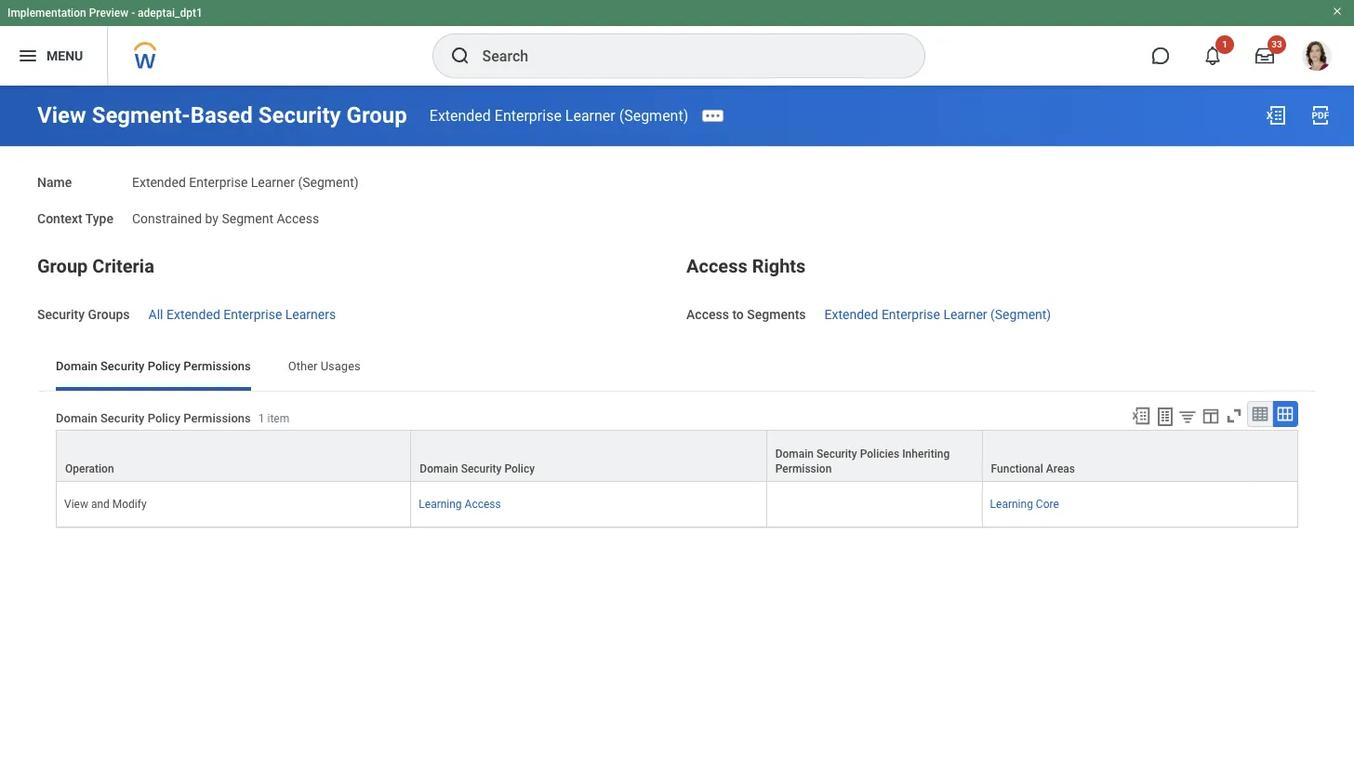 Task type: describe. For each thing, give the bounding box(es) containing it.
segment
[[222, 211, 274, 226]]

functional areas button
[[983, 431, 1298, 481]]

fullscreen image
[[1225, 406, 1245, 426]]

segments
[[747, 307, 806, 321]]

view for view and modify
[[64, 498, 88, 511]]

menu banner
[[0, 0, 1355, 86]]

extended for the extended enterprise learner (segment) link inside the access rights "group"
[[825, 307, 879, 321]]

(segment) for access to segments
[[991, 307, 1052, 321]]

by
[[205, 211, 219, 226]]

table image
[[1251, 405, 1270, 424]]

security for domain security policy permissions
[[101, 359, 145, 373]]

inheriting
[[903, 448, 950, 461]]

notifications element
[[1312, 37, 1327, 52]]

group criteria button
[[37, 254, 154, 277]]

modify
[[112, 498, 147, 511]]

1 vertical spatial extended enterprise learner (segment)
[[132, 175, 359, 190]]

permissions for domain security policy permissions 1 item
[[184, 411, 251, 425]]

expand table image
[[1277, 405, 1295, 424]]

learning for learning core
[[991, 498, 1034, 511]]

access up to
[[687, 254, 748, 277]]

operation button
[[57, 431, 411, 481]]

functional areas
[[992, 463, 1076, 476]]

-
[[131, 7, 135, 20]]

name
[[37, 175, 72, 190]]

access rights button
[[687, 254, 806, 277]]

enterprise inside all extended enterprise learners link
[[224, 307, 282, 321]]

adeptai_dpt1
[[138, 7, 203, 20]]

33 button
[[1245, 35, 1287, 76]]

enterprise for the extended enterprise learner (segment) link related to view segment-based security group
[[495, 107, 562, 124]]

1 inside 'domain security policy permissions 1 item'
[[258, 412, 265, 425]]

permission
[[776, 463, 832, 476]]

access down the domain security policy
[[465, 498, 501, 511]]

1 horizontal spatial group
[[347, 102, 407, 128]]

access rights group
[[687, 251, 1318, 324]]

context
[[37, 211, 83, 226]]

extended for the extended enterprise learner (segment) link related to view segment-based security group
[[430, 107, 491, 124]]

constrained by segment access
[[132, 211, 319, 226]]

segment-
[[92, 102, 190, 128]]

implementation
[[7, 7, 86, 20]]

security groups
[[37, 307, 130, 321]]

type
[[85, 211, 114, 226]]

policies
[[860, 448, 900, 461]]

rights
[[752, 254, 806, 277]]

security right based
[[258, 102, 341, 128]]

domain security policy permissions
[[56, 359, 251, 373]]

policy for domain security policy permissions
[[148, 359, 181, 373]]

groups
[[88, 307, 130, 321]]

security for domain security policy permissions 1 item
[[101, 411, 145, 425]]

domain for domain security policies inheriting permission
[[776, 448, 814, 461]]

learner inside name element
[[251, 175, 295, 190]]

1 inside button
[[1223, 39, 1228, 49]]

menu
[[47, 48, 83, 63]]

extended inside all extended enterprise learners link
[[167, 307, 220, 321]]

justify image
[[17, 45, 39, 67]]

domain for domain security policy permissions 1 item
[[56, 411, 98, 425]]

domain security policy
[[420, 463, 535, 476]]

inbox large image
[[1256, 47, 1275, 65]]

tab list inside view segment-based security group main content
[[37, 346, 1318, 391]]

access to segments
[[687, 307, 806, 321]]

context type element
[[132, 200, 319, 228]]

click to view/edit grid preferences image
[[1201, 406, 1222, 426]]

toolbar inside view segment-based security group main content
[[1123, 401, 1299, 430]]



Task type: locate. For each thing, give the bounding box(es) containing it.
domain up operation
[[56, 411, 98, 425]]

security up learning access link
[[461, 463, 502, 476]]

1
[[1223, 39, 1228, 49], [258, 412, 265, 425]]

extended enterprise learner (segment) link for access to segments
[[825, 303, 1052, 321]]

0 vertical spatial policy
[[148, 359, 181, 373]]

learner for access to segments
[[944, 307, 988, 321]]

1 horizontal spatial (segment)
[[619, 107, 689, 124]]

row
[[56, 430, 1299, 482], [56, 482, 1299, 528]]

core
[[1036, 498, 1060, 511]]

0 horizontal spatial (segment)
[[298, 175, 359, 190]]

2 vertical spatial learner
[[944, 307, 988, 321]]

item
[[268, 412, 290, 425]]

security down groups
[[101, 359, 145, 373]]

learning access
[[419, 498, 501, 511]]

2 row from the top
[[56, 482, 1299, 528]]

learner inside access rights "group"
[[944, 307, 988, 321]]

1 horizontal spatial 1
[[1223, 39, 1228, 49]]

other
[[288, 359, 318, 373]]

learning core
[[991, 498, 1060, 511]]

enterprise for the extended enterprise learner (segment) link inside the access rights "group"
[[882, 307, 941, 321]]

operation
[[65, 463, 114, 476]]

view and modify element
[[64, 494, 147, 511]]

Search Workday  search field
[[482, 35, 886, 76]]

security
[[258, 102, 341, 128], [37, 307, 85, 321], [101, 359, 145, 373], [101, 411, 145, 425], [817, 448, 858, 461], [461, 463, 502, 476]]

extended enterprise learner (segment) link for view segment-based security group
[[430, 107, 689, 124]]

based
[[190, 102, 253, 128]]

1 vertical spatial policy
[[148, 411, 181, 425]]

context type
[[37, 211, 114, 226]]

learners
[[285, 307, 336, 321]]

learning access link
[[419, 494, 501, 511]]

security inside 'domain security policies inheriting permission'
[[817, 448, 858, 461]]

0 vertical spatial permissions
[[184, 359, 251, 373]]

extended
[[430, 107, 491, 124], [132, 175, 186, 190], [167, 307, 220, 321], [825, 307, 879, 321]]

policy inside tab list
[[148, 359, 181, 373]]

name element
[[132, 164, 359, 191]]

extended right segments
[[825, 307, 879, 321]]

constrained
[[132, 211, 202, 226]]

security up 'permission'
[[817, 448, 858, 461]]

extended down search icon
[[430, 107, 491, 124]]

extended right all
[[167, 307, 220, 321]]

2 vertical spatial extended enterprise learner (segment)
[[825, 307, 1052, 321]]

permissions for domain security policy permissions
[[184, 359, 251, 373]]

menu button
[[0, 26, 107, 86]]

policy
[[148, 359, 181, 373], [148, 411, 181, 425], [505, 463, 535, 476]]

permissions down all extended enterprise learners
[[184, 359, 251, 373]]

domain inside tab list
[[56, 359, 98, 373]]

(segment) inside name element
[[298, 175, 359, 190]]

view segment-based security group main content
[[0, 86, 1355, 596]]

permissions up operation popup button
[[184, 411, 251, 425]]

view segment-based security group
[[37, 102, 407, 128]]

functional
[[992, 463, 1044, 476]]

extended enterprise learner (segment) for view segment-based security group
[[430, 107, 689, 124]]

(segment)
[[619, 107, 689, 124], [298, 175, 359, 190], [991, 307, 1052, 321]]

learning for learning access
[[419, 498, 462, 511]]

0 vertical spatial view
[[37, 102, 86, 128]]

row containing view and modify
[[56, 482, 1299, 528]]

learning down the domain security policy
[[419, 498, 462, 511]]

group
[[347, 102, 407, 128], [37, 254, 88, 277]]

1 permissions from the top
[[184, 359, 251, 373]]

extended inside access rights "group"
[[825, 307, 879, 321]]

other usages
[[288, 359, 361, 373]]

2 vertical spatial policy
[[505, 463, 535, 476]]

security down domain security policy permissions
[[101, 411, 145, 425]]

policy for domain security policy
[[505, 463, 535, 476]]

1 row from the top
[[56, 430, 1299, 482]]

0 vertical spatial learner
[[566, 107, 616, 124]]

domain up 'permission'
[[776, 448, 814, 461]]

policy inside popup button
[[505, 463, 535, 476]]

enterprise
[[495, 107, 562, 124], [189, 175, 248, 190], [224, 307, 282, 321], [882, 307, 941, 321]]

1 button
[[1193, 35, 1235, 76]]

security inside tab list
[[101, 359, 145, 373]]

security inside group criteria group
[[37, 307, 85, 321]]

extended up constrained
[[132, 175, 186, 190]]

0 horizontal spatial learning
[[419, 498, 462, 511]]

(segment) for view segment-based security group
[[619, 107, 689, 124]]

permissions
[[184, 359, 251, 373], [184, 411, 251, 425]]

2 horizontal spatial learner
[[944, 307, 988, 321]]

domain for domain security policy permissions
[[56, 359, 98, 373]]

access left to
[[687, 307, 729, 321]]

extended enterprise learner (segment) inside access rights "group"
[[825, 307, 1052, 321]]

0 vertical spatial extended enterprise learner (segment) link
[[430, 107, 689, 124]]

1 right notifications large image
[[1223, 39, 1228, 49]]

0 horizontal spatial 1
[[258, 412, 265, 425]]

all extended enterprise learners
[[149, 307, 336, 321]]

cell
[[767, 482, 983, 528]]

enterprise inside name element
[[189, 175, 248, 190]]

export to worksheets image
[[1155, 406, 1177, 428]]

2 horizontal spatial extended enterprise learner (segment)
[[825, 307, 1052, 321]]

tab list containing domain security policy permissions
[[37, 346, 1318, 391]]

learning inside learning access link
[[419, 498, 462, 511]]

1 left item
[[258, 412, 265, 425]]

domain security policies inheriting permission
[[776, 448, 950, 476]]

group inside group
[[37, 254, 88, 277]]

group criteria group
[[37, 251, 668, 324]]

domain security policy button
[[412, 431, 766, 481]]

export to excel image
[[1131, 406, 1152, 426]]

view
[[37, 102, 86, 128], [64, 498, 88, 511]]

all
[[149, 307, 163, 321]]

1 horizontal spatial extended enterprise learner (segment)
[[430, 107, 689, 124]]

view and modify
[[64, 498, 147, 511]]

toolbar
[[1123, 401, 1299, 430]]

0 vertical spatial group
[[347, 102, 407, 128]]

0 vertical spatial extended enterprise learner (segment)
[[430, 107, 689, 124]]

enterprise inside the extended enterprise learner (segment) link
[[882, 307, 941, 321]]

access rights
[[687, 254, 806, 277]]

domain
[[56, 359, 98, 373], [56, 411, 98, 425], [776, 448, 814, 461], [420, 463, 458, 476]]

view down menu
[[37, 102, 86, 128]]

tab list
[[37, 346, 1318, 391]]

1 horizontal spatial learning
[[991, 498, 1034, 511]]

security left groups
[[37, 307, 85, 321]]

security inside popup button
[[461, 463, 502, 476]]

search image
[[449, 45, 471, 67]]

learner
[[566, 107, 616, 124], [251, 175, 295, 190], [944, 307, 988, 321]]

1 learning from the left
[[419, 498, 462, 511]]

profile logan mcneil image
[[1303, 41, 1332, 75]]

view left and
[[64, 498, 88, 511]]

and
[[91, 498, 110, 511]]

2 learning from the left
[[991, 498, 1034, 511]]

domain up learning access link
[[420, 463, 458, 476]]

0 horizontal spatial group
[[37, 254, 88, 277]]

1 horizontal spatial learner
[[566, 107, 616, 124]]

extended enterprise learner (segment)
[[430, 107, 689, 124], [132, 175, 359, 190], [825, 307, 1052, 321]]

access right segment
[[277, 211, 319, 226]]

0 horizontal spatial learner
[[251, 175, 295, 190]]

1 vertical spatial group
[[37, 254, 88, 277]]

1 vertical spatial permissions
[[184, 411, 251, 425]]

extended enterprise learner (segment) for access to segments
[[825, 307, 1052, 321]]

row containing domain security policies inheriting permission
[[56, 430, 1299, 482]]

2 permissions from the top
[[184, 411, 251, 425]]

1 vertical spatial extended enterprise learner (segment) link
[[825, 303, 1052, 321]]

extended for name element
[[132, 175, 186, 190]]

all extended enterprise learners link
[[149, 303, 336, 321]]

2 vertical spatial (segment)
[[991, 307, 1052, 321]]

areas
[[1047, 463, 1076, 476]]

export to excel image
[[1265, 104, 1288, 127]]

(segment) inside access rights "group"
[[991, 307, 1052, 321]]

policy for domain security policy permissions 1 item
[[148, 411, 181, 425]]

learner for view segment-based security group
[[566, 107, 616, 124]]

view printable version (pdf) image
[[1310, 104, 1332, 127]]

learning inside "learning core" link
[[991, 498, 1034, 511]]

domain down security groups
[[56, 359, 98, 373]]

extended inside name element
[[132, 175, 186, 190]]

implementation preview -   adeptai_dpt1
[[7, 7, 203, 20]]

preview
[[89, 7, 129, 20]]

1 horizontal spatial extended enterprise learner (segment) link
[[825, 303, 1052, 321]]

enterprise for name element
[[189, 175, 248, 190]]

close environment banner image
[[1332, 6, 1344, 17]]

security for domain security policy
[[461, 463, 502, 476]]

0 horizontal spatial extended enterprise learner (segment) link
[[430, 107, 689, 124]]

to
[[733, 307, 744, 321]]

1 vertical spatial (segment)
[[298, 175, 359, 190]]

security for domain security policies inheriting permission
[[817, 448, 858, 461]]

0 horizontal spatial extended enterprise learner (segment)
[[132, 175, 359, 190]]

1 vertical spatial view
[[64, 498, 88, 511]]

1 vertical spatial learner
[[251, 175, 295, 190]]

select to filter grid data image
[[1178, 407, 1198, 426]]

learning down functional
[[991, 498, 1034, 511]]

1 vertical spatial 1
[[258, 412, 265, 425]]

extended enterprise learner (segment) link
[[430, 107, 689, 124], [825, 303, 1052, 321]]

cell inside view segment-based security group main content
[[767, 482, 983, 528]]

group criteria
[[37, 254, 154, 277]]

domain security policies inheriting permission button
[[767, 431, 982, 481]]

domain inside "domain security policy" popup button
[[420, 463, 458, 476]]

access
[[277, 211, 319, 226], [687, 254, 748, 277], [687, 307, 729, 321], [465, 498, 501, 511]]

access inside context type element
[[277, 211, 319, 226]]

learning core link
[[991, 494, 1060, 511]]

view for view segment-based security group
[[37, 102, 86, 128]]

criteria
[[92, 254, 154, 277]]

domain inside 'domain security policies inheriting permission'
[[776, 448, 814, 461]]

33
[[1272, 39, 1283, 49]]

usages
[[321, 359, 361, 373]]

domain for domain security policy
[[420, 463, 458, 476]]

extended enterprise learner (segment) link inside access rights "group"
[[825, 303, 1052, 321]]

0 vertical spatial (segment)
[[619, 107, 689, 124]]

domain security policy permissions 1 item
[[56, 411, 290, 425]]

notifications large image
[[1204, 47, 1223, 65]]

learning
[[419, 498, 462, 511], [991, 498, 1034, 511]]

0 vertical spatial 1
[[1223, 39, 1228, 49]]

2 horizontal spatial (segment)
[[991, 307, 1052, 321]]



Task type: vqa. For each thing, say whether or not it's contained in the screenshot.
Vesting
no



